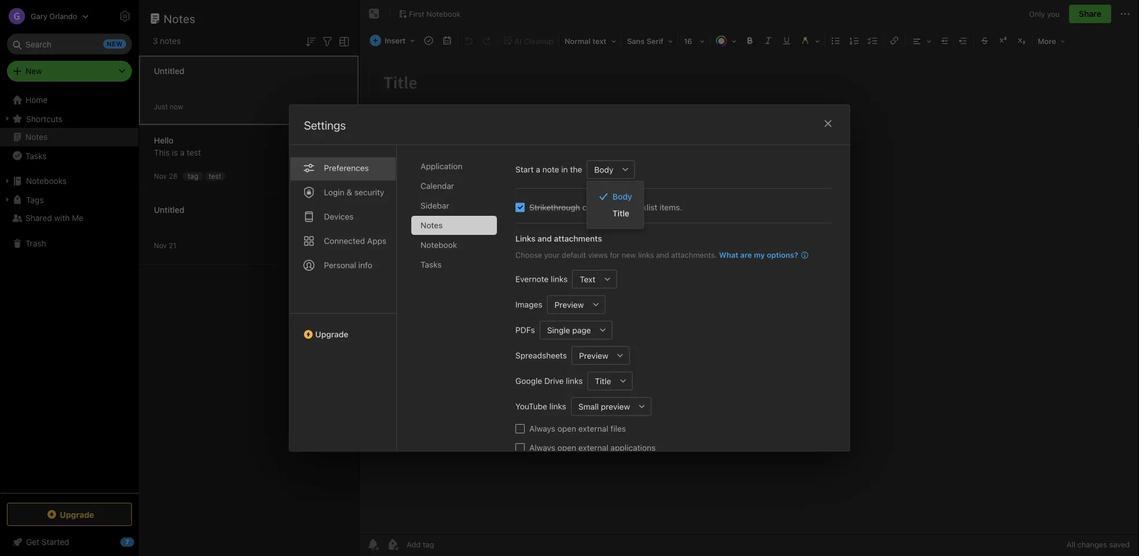 Task type: locate. For each thing, give the bounding box(es) containing it.
1 vertical spatial title
[[595, 376, 611, 386]]

1 horizontal spatial tasks
[[421, 260, 442, 269]]

external for applications
[[578, 443, 608, 452]]

1 vertical spatial a
[[536, 164, 540, 174]]

test right is
[[187, 148, 201, 157]]

0 vertical spatial and
[[538, 234, 552, 243]]

1 vertical spatial notes
[[25, 132, 48, 142]]

body
[[594, 165, 614, 174], [613, 192, 633, 201]]

calendar
[[421, 181, 454, 190]]

notebook inside button
[[427, 9, 461, 18]]

add a reminder image
[[366, 538, 380, 552]]

preview up the title 'button'
[[579, 351, 608, 360]]

open up "always open external applications"
[[558, 424, 576, 433]]

Note Editor text field
[[359, 56, 1140, 533]]

1 vertical spatial nov
[[154, 242, 167, 250]]

applications
[[611, 443, 656, 452]]

1 untitled from the top
[[154, 66, 184, 76]]

notes up notes
[[164, 12, 196, 25]]

1 vertical spatial always
[[529, 443, 555, 452]]

font size image
[[680, 32, 709, 49]]

single page button
[[540, 321, 594, 339]]

calendar event image
[[439, 32, 456, 49]]

0 horizontal spatial and
[[538, 234, 552, 243]]

0 vertical spatial title
[[613, 208, 630, 218]]

Choose default view option for PDFs field
[[540, 321, 612, 339]]

untitled down notes
[[154, 66, 184, 76]]

note
[[543, 164, 559, 174]]

evernote
[[515, 274, 549, 284]]

1 vertical spatial tasks
[[421, 260, 442, 269]]

2 external from the top
[[578, 443, 608, 452]]

and
[[538, 234, 552, 243], [656, 250, 669, 259]]

0 vertical spatial preview
[[555, 300, 584, 309]]

0 horizontal spatial a
[[180, 148, 185, 157]]

what
[[719, 250, 739, 259]]

preview button up single page button
[[547, 295, 587, 314]]

tasks up notebooks
[[25, 151, 47, 160]]

1 open from the top
[[558, 424, 576, 433]]

1 vertical spatial and
[[656, 250, 669, 259]]

personal
[[324, 260, 356, 270]]

1 horizontal spatial tab list
[[411, 157, 506, 451]]

1 external from the top
[[578, 424, 608, 433]]

Choose default view option for Images field
[[547, 295, 605, 314]]

external down "always open external files"
[[578, 443, 608, 452]]

and up your
[[538, 234, 552, 243]]

untitled down nov 28
[[154, 205, 184, 215]]

shared with me link
[[0, 209, 138, 227]]

the
[[570, 164, 582, 174]]

0 vertical spatial open
[[558, 424, 576, 433]]

0 vertical spatial external
[[578, 424, 608, 433]]

1 always from the top
[[529, 424, 555, 433]]

nov for nov 28
[[154, 172, 167, 180]]

title button
[[587, 372, 614, 390]]

0 vertical spatial tasks
[[25, 151, 47, 160]]

insert image
[[367, 32, 419, 49]]

your
[[544, 250, 560, 259]]

preview button up the title 'button'
[[572, 346, 611, 365]]

tasks inside button
[[25, 151, 47, 160]]

1 vertical spatial untitled
[[154, 205, 184, 215]]

links down your
[[551, 274, 568, 284]]

notebook down notes tab
[[421, 240, 457, 249]]

notebook
[[427, 9, 461, 18], [421, 240, 457, 249]]

1 nov from the top
[[154, 172, 167, 180]]

0 vertical spatial untitled
[[154, 66, 184, 76]]

test right 'tag'
[[209, 172, 221, 180]]

preview
[[601, 402, 630, 411]]

security
[[354, 187, 384, 197]]

only you
[[1030, 9, 1060, 18]]

tasks down notebook tab
[[421, 260, 442, 269]]

0 vertical spatial always
[[529, 424, 555, 433]]

you
[[1048, 9, 1060, 18]]

2 nov from the top
[[154, 242, 167, 250]]

0 horizontal spatial notes
[[25, 132, 48, 142]]

a left note
[[536, 164, 540, 174]]

notes inside tab
[[421, 220, 443, 230]]

body button
[[587, 160, 616, 179]]

0 horizontal spatial tab list
[[290, 145, 397, 451]]

page
[[572, 325, 591, 335]]

Search text field
[[15, 34, 124, 54]]

first notebook
[[409, 9, 461, 18]]

notes down shortcuts
[[25, 132, 48, 142]]

external up "always open external applications"
[[578, 424, 608, 433]]

21
[[169, 242, 176, 250]]

1 vertical spatial external
[[578, 443, 608, 452]]

0 horizontal spatial upgrade
[[60, 510, 94, 519]]

1 vertical spatial notebook
[[421, 240, 457, 249]]

1 horizontal spatial title
[[613, 208, 630, 218]]

tag
[[188, 172, 198, 180]]

2 untitled from the top
[[154, 205, 184, 215]]

body right the
[[594, 165, 614, 174]]

open down "always open external files"
[[558, 443, 576, 452]]

items.
[[660, 202, 682, 212]]

open for always open external applications
[[558, 443, 576, 452]]

1 vertical spatial upgrade
[[60, 510, 94, 519]]

sidebar
[[421, 201, 449, 210]]

attachments.
[[671, 250, 717, 259]]

nov left the 28
[[154, 172, 167, 180]]

shared
[[25, 213, 52, 223]]

1 vertical spatial body
[[613, 192, 633, 201]]

tab list containing application
[[411, 157, 506, 451]]

body link
[[587, 188, 644, 205]]

youtube links
[[515, 401, 566, 411]]

1 horizontal spatial upgrade button
[[290, 313, 396, 344]]

1 vertical spatial open
[[558, 443, 576, 452]]

heading level image
[[561, 32, 621, 49]]

links
[[638, 250, 654, 259], [551, 274, 568, 284], [566, 376, 583, 386], [549, 401, 566, 411]]

body up title link
[[613, 192, 633, 201]]

external
[[578, 424, 608, 433], [578, 443, 608, 452]]

files
[[611, 424, 626, 433]]

0 vertical spatial notes
[[164, 12, 196, 25]]

tab list
[[290, 145, 397, 451], [411, 157, 506, 451]]

open for always open external files
[[558, 424, 576, 433]]

devices
[[324, 212, 354, 221]]

Always open external files checkbox
[[515, 424, 525, 433]]

numbered list image
[[847, 32, 863, 49]]

0 vertical spatial preview button
[[547, 295, 587, 314]]

notes
[[164, 12, 196, 25], [25, 132, 48, 142], [421, 220, 443, 230]]

0 vertical spatial a
[[180, 148, 185, 157]]

untitled for 21
[[154, 205, 184, 215]]

first
[[409, 9, 425, 18]]

nov left 21
[[154, 242, 167, 250]]

1 horizontal spatial notes
[[164, 12, 196, 25]]

0 vertical spatial body
[[594, 165, 614, 174]]

0 vertical spatial upgrade
[[315, 329, 348, 339]]

title down "body" link
[[613, 208, 630, 218]]

links
[[515, 234, 535, 243]]

subscript image
[[1014, 32, 1030, 49]]

tree
[[0, 91, 139, 493]]

more image
[[1034, 32, 1070, 49]]

a
[[180, 148, 185, 157], [536, 164, 540, 174]]

3
[[153, 36, 158, 46]]

1 horizontal spatial test
[[209, 172, 221, 180]]

preview button for spreadsheets
[[572, 346, 611, 365]]

Select38805 checkbox
[[515, 203, 525, 212]]

shared with me
[[25, 213, 83, 223]]

just
[[154, 103, 168, 111]]

notebook right first
[[427, 9, 461, 18]]

preview button for images
[[547, 295, 587, 314]]

upgrade
[[315, 329, 348, 339], [60, 510, 94, 519]]

0 vertical spatial notebook
[[427, 9, 461, 18]]

login
[[324, 187, 344, 197]]

2 vertical spatial notes
[[421, 220, 443, 230]]

untitled for now
[[154, 66, 184, 76]]

checklist image
[[865, 32, 882, 49]]

0 horizontal spatial upgrade button
[[7, 503, 132, 526]]

expand note image
[[368, 7, 381, 21]]

title link
[[587, 205, 644, 221]]

notes down sidebar
[[421, 220, 443, 230]]

settings
[[304, 118, 346, 132]]

links right drive
[[566, 376, 583, 386]]

apps
[[367, 236, 386, 245]]

and left attachments.
[[656, 250, 669, 259]]

title up small preview button
[[595, 376, 611, 386]]

trash
[[25, 239, 46, 248]]

0 vertical spatial nov
[[154, 172, 167, 180]]

tab list containing preferences
[[290, 145, 397, 451]]

just now
[[154, 103, 183, 111]]

what are my options?
[[719, 250, 798, 259]]

notes link
[[0, 128, 138, 146]]

0 horizontal spatial tasks
[[25, 151, 47, 160]]

always right always open external files option
[[529, 424, 555, 433]]

Start a new note in the body or title. field
[[587, 160, 635, 179]]

views
[[588, 250, 608, 259]]

share
[[1080, 9, 1102, 19]]

2 horizontal spatial notes
[[421, 220, 443, 230]]

text
[[580, 274, 596, 284]]

open
[[558, 424, 576, 433], [558, 443, 576, 452]]

1 vertical spatial preview button
[[572, 346, 611, 365]]

bold image
[[742, 32, 758, 49]]

tab list for start a note in the
[[411, 157, 506, 451]]

3 notes
[[153, 36, 181, 46]]

indent image
[[937, 32, 953, 49]]

tasks
[[25, 151, 47, 160], [421, 260, 442, 269]]

0 horizontal spatial title
[[595, 376, 611, 386]]

2 always from the top
[[529, 443, 555, 452]]

preview for images
[[555, 300, 584, 309]]

title inside 'button'
[[595, 376, 611, 386]]

application
[[421, 161, 462, 171]]

1 vertical spatial preview
[[579, 351, 608, 360]]

info
[[358, 260, 372, 270]]

preview up single page
[[555, 300, 584, 309]]

alignment image
[[907, 32, 936, 49]]

tasks tab
[[411, 255, 497, 274]]

preview button
[[547, 295, 587, 314], [572, 346, 611, 365]]

0 vertical spatial test
[[187, 148, 201, 157]]

always
[[529, 424, 555, 433], [529, 443, 555, 452]]

body inside button
[[594, 165, 614, 174]]

None search field
[[15, 34, 124, 54]]

evernote links
[[515, 274, 568, 284]]

2 open from the top
[[558, 443, 576, 452]]

always right always open external applications checkbox
[[529, 443, 555, 452]]

a right is
[[180, 148, 185, 157]]

application tab
[[411, 157, 497, 176]]

tasks inside tab
[[421, 260, 442, 269]]

Choose default view option for Evernote links field
[[572, 270, 617, 288]]



Task type: vqa. For each thing, say whether or not it's contained in the screenshot.
Fit
no



Task type: describe. For each thing, give the bounding box(es) containing it.
tags
[[26, 195, 44, 204]]

always open external files
[[529, 424, 626, 433]]

Choose default view option for YouTube links field
[[571, 397, 652, 416]]

1 horizontal spatial a
[[536, 164, 540, 174]]

note window element
[[359, 0, 1140, 556]]

tasks button
[[0, 146, 138, 165]]

highlight image
[[797, 32, 824, 49]]

for
[[610, 250, 620, 259]]

with
[[54, 213, 70, 223]]

shortcuts button
[[0, 109, 138, 128]]

sidebar tab
[[411, 196, 497, 215]]

28
[[169, 172, 177, 180]]

start a note in the
[[515, 164, 582, 174]]

superscript image
[[996, 32, 1012, 49]]

links right new
[[638, 250, 654, 259]]

notebooks
[[26, 176, 67, 186]]

nov 28
[[154, 172, 177, 180]]

personal info
[[324, 260, 372, 270]]

external for files
[[578, 424, 608, 433]]

default
[[562, 250, 586, 259]]

expand notebooks image
[[3, 177, 12, 186]]

small preview
[[578, 402, 630, 411]]

settings image
[[118, 9, 132, 23]]

&
[[346, 187, 352, 197]]

google
[[515, 376, 542, 386]]

task image
[[421, 32, 437, 49]]

changes
[[1078, 540, 1108, 549]]

1 vertical spatial test
[[209, 172, 221, 180]]

me
[[72, 213, 83, 223]]

Choose default view option for Google Drive links field
[[587, 372, 633, 390]]

Always open external applications checkbox
[[515, 443, 525, 452]]

connected apps
[[324, 236, 386, 245]]

links down drive
[[549, 401, 566, 411]]

saved
[[1110, 540, 1131, 549]]

is
[[172, 148, 178, 157]]

always for always open external applications
[[529, 443, 555, 452]]

notebooks link
[[0, 172, 138, 190]]

are
[[740, 250, 752, 259]]

bulleted list image
[[828, 32, 845, 49]]

small
[[578, 402, 599, 411]]

new button
[[7, 61, 132, 82]]

single page
[[547, 325, 591, 335]]

nov 21
[[154, 242, 176, 250]]

italic image
[[761, 32, 777, 49]]

youtube
[[515, 401, 547, 411]]

tab list for application
[[290, 145, 397, 451]]

completed
[[582, 202, 622, 212]]

home
[[25, 95, 48, 105]]

login & security
[[324, 187, 384, 197]]

always for always open external files
[[529, 424, 555, 433]]

home link
[[0, 91, 139, 109]]

1 horizontal spatial upgrade
[[315, 329, 348, 339]]

attachments
[[554, 234, 602, 243]]

1 vertical spatial upgrade button
[[7, 503, 132, 526]]

text button
[[572, 270, 598, 288]]

new
[[622, 250, 636, 259]]

only
[[1030, 9, 1046, 18]]

drive
[[544, 376, 564, 386]]

calendar tab
[[411, 176, 497, 195]]

pdfs
[[515, 325, 535, 335]]

spreadsheets
[[515, 351, 567, 360]]

first notebook button
[[395, 6, 465, 22]]

hello
[[154, 136, 174, 145]]

preview for spreadsheets
[[579, 351, 608, 360]]

font color image
[[712, 32, 741, 49]]

connected
[[324, 236, 365, 245]]

outdent image
[[956, 32, 972, 49]]

0 horizontal spatial test
[[187, 148, 201, 157]]

this
[[154, 148, 170, 157]]

body inside "dropdown list" menu
[[613, 192, 633, 201]]

preferences
[[324, 163, 369, 173]]

1 horizontal spatial and
[[656, 250, 669, 259]]

new
[[25, 66, 42, 76]]

notebook inside tab
[[421, 240, 457, 249]]

dropdown list menu
[[587, 188, 644, 221]]

expand tags image
[[3, 195, 12, 204]]

my
[[754, 250, 765, 259]]

single
[[547, 325, 570, 335]]

always open external applications
[[529, 443, 656, 452]]

in
[[561, 164, 568, 174]]

notebook tab
[[411, 235, 497, 254]]

strikethrough image
[[977, 32, 993, 49]]

trash link
[[0, 234, 138, 253]]

links and attachments
[[515, 234, 602, 243]]

small preview button
[[571, 397, 633, 416]]

all changes saved
[[1067, 540, 1131, 549]]

font family image
[[623, 32, 677, 49]]

choose your default views for new links and attachments.
[[515, 250, 717, 259]]

title inside "dropdown list" menu
[[613, 208, 630, 218]]

add tag image
[[386, 538, 400, 552]]

checklist
[[624, 202, 658, 212]]

nov for nov 21
[[154, 242, 167, 250]]

shortcuts
[[26, 114, 62, 123]]

0 vertical spatial upgrade button
[[290, 313, 396, 344]]

strikethrough completed checklist items.
[[529, 202, 682, 212]]

this is a test
[[154, 148, 201, 157]]

share button
[[1070, 5, 1112, 23]]

underline image
[[779, 32, 795, 49]]

strikethrough
[[529, 202, 580, 212]]

Choose default view option for Spreadsheets field
[[572, 346, 630, 365]]

google drive links
[[515, 376, 583, 386]]

now
[[170, 103, 183, 111]]

close image
[[822, 117, 836, 131]]

notes tab
[[411, 216, 497, 235]]

tree containing home
[[0, 91, 139, 493]]

insert link image
[[887, 32, 903, 49]]

choose
[[515, 250, 542, 259]]

images
[[515, 300, 542, 309]]



